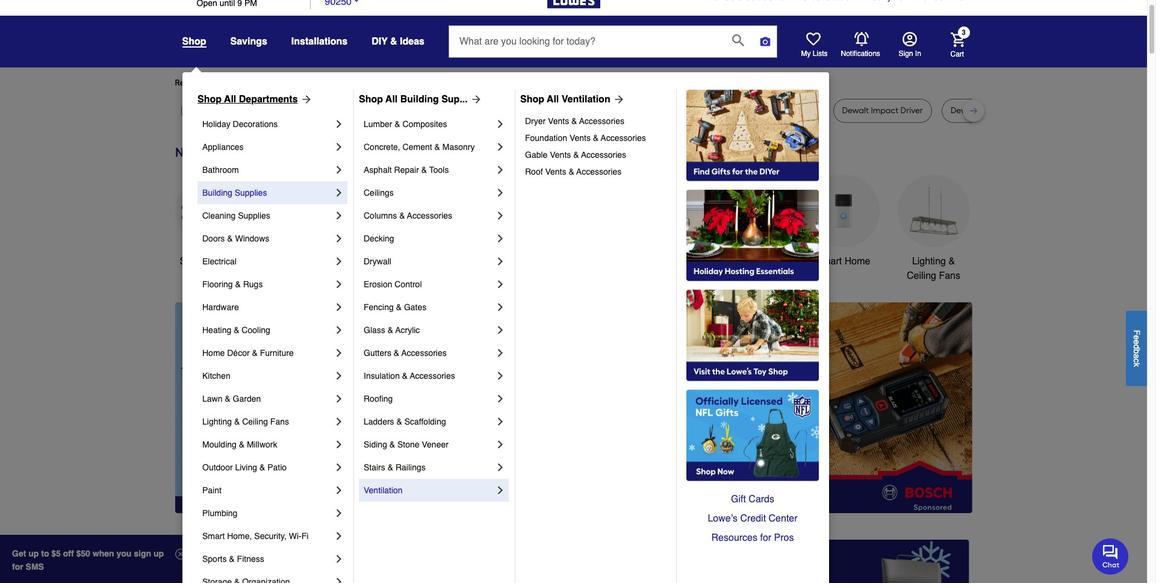 Task type: vqa. For each thing, say whether or not it's contained in the screenshot.
the vents associated with Gable
yes



Task type: describe. For each thing, give the bounding box(es) containing it.
pros
[[774, 532, 794, 543]]

chevron right image for smart home, security, wi-fi
[[333, 530, 345, 542]]

shop for shop all ventilation
[[520, 94, 544, 105]]

1 e from the top
[[1132, 335, 1142, 340]]

2 e from the top
[[1132, 339, 1142, 344]]

a
[[1132, 354, 1142, 358]]

scroll to item #4 image
[[708, 491, 737, 496]]

advertisement region
[[389, 302, 972, 516]]

sign
[[134, 549, 151, 558]]

1 horizontal spatial bathroom link
[[717, 175, 789, 269]]

vents for dryer
[[548, 116, 569, 126]]

b
[[1132, 349, 1142, 354]]

chevron right image for heating & cooling
[[333, 324, 345, 336]]

vents for gable
[[550, 150, 571, 160]]

moulding & millwork link
[[202, 433, 333, 456]]

smart for smart home, security, wi-fi
[[202, 531, 225, 541]]

chevron right image for electrical
[[333, 255, 345, 267]]

outdoor for outdoor living & patio
[[202, 463, 233, 472]]

my
[[801, 49, 811, 58]]

bit for impact driver bit
[[534, 105, 544, 116]]

chevron right image for fencing & gates
[[494, 301, 507, 313]]

chevron right image for sports & fitness
[[333, 553, 345, 565]]

fitness
[[237, 554, 264, 564]]

scroll to item #2 element
[[648, 490, 679, 497]]

equipment
[[640, 270, 686, 281]]

lowe's home improvement notification center image
[[854, 32, 869, 46]]

appliances
[[202, 142, 244, 152]]

driver for impact driver
[[792, 105, 815, 116]]

bit for dewalt drill bit
[[362, 105, 372, 116]]

drill for dewalt drill bit
[[346, 105, 360, 116]]

chevron right image for ventilation
[[494, 484, 507, 496]]

glass & acrylic
[[364, 325, 420, 335]]

chevron right image for flooring & rugs
[[333, 278, 345, 290]]

lawn & garden link
[[202, 387, 333, 410]]

accessories down drill bit set
[[579, 116, 625, 126]]

cleaning supplies
[[202, 211, 270, 220]]

resources for pros link
[[687, 528, 819, 547]]

gutters & accessories
[[364, 348, 447, 358]]

living
[[235, 463, 257, 472]]

moulding & millwork
[[202, 440, 277, 449]]

lowe's home improvement logo image
[[547, 0, 600, 23]]

chat invite button image
[[1093, 538, 1129, 574]]

suggestions
[[330, 78, 377, 88]]

dewalt for dewalt bit set
[[399, 105, 426, 116]]

3 driver from the left
[[901, 105, 923, 116]]

foundation
[[525, 133, 567, 143]]

1 vertical spatial ventilation
[[364, 485, 403, 495]]

supplies for building supplies
[[235, 188, 267, 198]]

shop all ventilation link
[[520, 92, 625, 107]]

ladders & scaffolding link
[[364, 410, 494, 433]]

shop for shop
[[182, 36, 206, 47]]

deals
[[218, 256, 242, 267]]

dewalt bit set
[[399, 105, 452, 116]]

impact for impact driver
[[762, 105, 790, 116]]

scaffolding
[[405, 417, 446, 426]]

impact driver bit
[[480, 105, 544, 116]]

recommended searches for you
[[175, 78, 299, 88]]

smart home
[[816, 256, 871, 267]]

building inside "building supplies" link
[[202, 188, 232, 198]]

lighting inside lighting & ceiling fans
[[912, 256, 946, 267]]

paint link
[[202, 479, 333, 502]]

0 horizontal spatial bathroom
[[202, 165, 239, 175]]

dewalt for dewalt drill bit set
[[951, 105, 978, 116]]

all for deals
[[205, 256, 215, 267]]

gutters & accessories link
[[364, 341, 494, 364]]

more suggestions for you
[[308, 78, 406, 88]]

1 vertical spatial lighting & ceiling fans link
[[202, 410, 333, 433]]

0 vertical spatial lighting & ceiling fans
[[907, 256, 961, 281]]

erosion
[[364, 279, 392, 289]]

2 up from the left
[[154, 549, 164, 558]]

1 vertical spatial lighting & ceiling fans
[[202, 417, 289, 426]]

new deals every day during 25 days of deals image
[[175, 142, 972, 162]]

diy & ideas button
[[372, 31, 425, 52]]

chevron right image for kitchen
[[333, 370, 345, 382]]

ladders
[[364, 417, 394, 426]]

fencing & gates link
[[364, 296, 494, 319]]

3
[[962, 29, 966, 37]]

shop all departments link
[[198, 92, 312, 107]]

shop button
[[182, 36, 206, 48]]

chevron down image
[[352, 0, 361, 5]]

decking link
[[364, 227, 494, 250]]

doors & windows link
[[202, 227, 333, 250]]

ventilation link
[[364, 479, 494, 502]]

1 up from the left
[[28, 549, 39, 558]]

f e e d b a c k button
[[1126, 311, 1147, 386]]

siding & stone veneer link
[[364, 433, 494, 456]]

chevron right image for lumber & composites
[[494, 118, 507, 130]]

hardware
[[202, 302, 239, 312]]

& inside 'link'
[[260, 463, 265, 472]]

up to 35 percent off select small appliances. image
[[448, 540, 699, 583]]

shop all building sup...
[[359, 94, 468, 105]]

3 set from the left
[[1008, 105, 1020, 116]]

dewalt impact driver
[[842, 105, 923, 116]]

insulation & accessories link
[[364, 364, 494, 387]]

get up to 2 free select tools or batteries when you buy 1 with select purchases. image
[[177, 540, 429, 583]]

1 horizontal spatial tools
[[429, 165, 449, 175]]

& inside button
[[390, 36, 397, 47]]

supplies for cleaning supplies
[[238, 211, 270, 220]]

railings
[[396, 463, 426, 472]]

smart home link
[[807, 175, 880, 269]]

home,
[[227, 531, 252, 541]]

drill for dewalt drill bit set
[[980, 105, 994, 116]]

camera image
[[759, 36, 771, 48]]

masonry
[[443, 142, 475, 152]]

building inside shop all building sup... link
[[400, 94, 439, 105]]

find gifts for the diyer. image
[[687, 90, 819, 181]]

ceiling inside lighting & ceiling fans
[[907, 270, 937, 281]]

insulation
[[364, 371, 400, 381]]

drywall link
[[364, 250, 494, 273]]

chevron right image for lighting & ceiling fans
[[333, 416, 345, 428]]

fi
[[302, 531, 309, 541]]

3 impact from the left
[[871, 105, 899, 116]]

shop all deals
[[180, 256, 242, 267]]

scroll to item #5 image
[[737, 491, 766, 496]]

christmas
[[460, 256, 504, 267]]

get up to $5 off $50 when you sign up for sms
[[12, 549, 164, 572]]

lowe's home improvement cart image
[[951, 32, 965, 47]]

chevron right image for insulation & accessories
[[494, 370, 507, 382]]

for up "departments"
[[272, 78, 283, 88]]

& inside "link"
[[569, 167, 574, 176]]

roof
[[525, 167, 543, 176]]

gift cards link
[[687, 490, 819, 509]]

accessories up insulation & accessories link
[[401, 348, 447, 358]]

building supplies
[[202, 188, 267, 198]]

up to 30 percent off select grills and accessories. image
[[719, 540, 970, 583]]

security,
[[254, 531, 287, 541]]

chevron right image for outdoor living & patio
[[333, 461, 345, 473]]

wi-
[[289, 531, 302, 541]]

lowe's home improvement account image
[[903, 32, 917, 46]]

my lists
[[801, 49, 828, 58]]

chevron right image for bathroom
[[333, 164, 345, 176]]

plumbing link
[[202, 502, 333, 525]]

get
[[12, 549, 26, 558]]

gable vents & accessories
[[525, 150, 626, 160]]

for left pros
[[760, 532, 772, 543]]

recommended
[[175, 78, 233, 88]]

officially licensed n f l gifts. shop now. image
[[687, 390, 819, 481]]

dewalt tool
[[245, 105, 289, 116]]

cleaning supplies link
[[202, 204, 333, 227]]

chevron right image for siding & stone veneer
[[494, 438, 507, 451]]

accessories up decking link
[[407, 211, 452, 220]]

foundation vents & accessories
[[525, 133, 646, 143]]

set for dewalt bit set
[[440, 105, 452, 116]]

chevron right image for concrete, cement & masonry
[[494, 141, 507, 153]]

to
[[41, 549, 49, 558]]

shop for shop all departments
[[198, 94, 222, 105]]

windows
[[235, 234, 269, 243]]

chevron right image for decking
[[494, 232, 507, 245]]

notifications
[[841, 49, 880, 58]]

appliances link
[[202, 136, 333, 158]]

chevron right image for holiday decorations
[[333, 118, 345, 130]]

outdoor tools & equipment link
[[627, 175, 699, 283]]

arrow right image for shop all departments
[[298, 93, 312, 105]]

drill for dewalt drill
[[721, 105, 735, 116]]

repair
[[394, 165, 419, 175]]

columns & accessories link
[[364, 204, 494, 227]]

vents for foundation
[[570, 133, 591, 143]]

accessories down dryer vents & accessories link
[[601, 133, 646, 143]]

shop all ventilation
[[520, 94, 611, 105]]

veneer
[[422, 440, 449, 449]]

composites
[[403, 119, 447, 129]]

dryer
[[525, 116, 546, 126]]

chevron right image for stairs & railings
[[494, 461, 507, 473]]

tools inside the outdoor tools & equipment
[[666, 256, 688, 267]]

when
[[93, 549, 114, 558]]

asphalt
[[364, 165, 392, 175]]



Task type: locate. For each thing, give the bounding box(es) containing it.
vents up foundation
[[548, 116, 569, 126]]

outdoor living & patio link
[[202, 456, 333, 479]]

0 vertical spatial decorations
[[233, 119, 278, 129]]

building up cleaning
[[202, 188, 232, 198]]

dewalt for dewalt drill bit
[[317, 105, 344, 116]]

0 vertical spatial smart
[[816, 256, 842, 267]]

1 you from the left
[[285, 78, 299, 88]]

arrow right image
[[298, 93, 312, 105], [611, 93, 625, 105]]

doors & windows
[[202, 234, 269, 243]]

ventilation down stairs
[[364, 485, 403, 495]]

impact for impact driver bit
[[480, 105, 508, 116]]

driver for impact driver bit
[[510, 105, 532, 116]]

shop all building sup... link
[[359, 92, 482, 107]]

arrow right image inside shop all departments link
[[298, 93, 312, 105]]

0 vertical spatial outdoor
[[628, 256, 663, 267]]

0 horizontal spatial arrow right image
[[298, 93, 312, 105]]

1 vertical spatial arrow right image
[[950, 408, 962, 420]]

all for building
[[386, 94, 398, 105]]

1 vertical spatial decorations
[[456, 270, 508, 281]]

0 horizontal spatial home
[[202, 348, 225, 358]]

up right "sign"
[[154, 549, 164, 558]]

7 dewalt from the left
[[951, 105, 978, 116]]

chevron right image for erosion control
[[494, 278, 507, 290]]

lowe's
[[708, 513, 738, 524]]

asphalt repair & tools
[[364, 165, 449, 175]]

chevron right image for columns & accessories
[[494, 210, 507, 222]]

chevron right image for appliances
[[333, 141, 345, 153]]

bit for dewalt drill bit set
[[996, 105, 1006, 116]]

arrow right image inside shop all ventilation link
[[611, 93, 625, 105]]

columns & accessories
[[364, 211, 452, 220]]

1 horizontal spatial decorations
[[456, 270, 508, 281]]

0 horizontal spatial ceiling
[[242, 417, 268, 426]]

2 impact from the left
[[762, 105, 790, 116]]

None search field
[[449, 25, 778, 69]]

shop these last-minute gifts. $99 or less. quantities are limited and won't last. image
[[175, 302, 369, 513]]

you inside more suggestions for you link
[[392, 78, 406, 88]]

0 horizontal spatial driver
[[510, 105, 532, 116]]

shop for shop all building sup...
[[359, 94, 383, 105]]

1 horizontal spatial shop
[[359, 94, 383, 105]]

shop up dryer
[[520, 94, 544, 105]]

cement
[[403, 142, 432, 152]]

0 vertical spatial ceiling
[[907, 270, 937, 281]]

1 vertical spatial outdoor
[[202, 463, 233, 472]]

resources
[[712, 532, 758, 543]]

3 dewalt from the left
[[317, 105, 344, 116]]

fencing
[[364, 302, 394, 312]]

all down recommended searches for you
[[224, 94, 236, 105]]

decorations down dewalt tool
[[233, 119, 278, 129]]

chevron right image for roofing
[[494, 393, 507, 405]]

0 horizontal spatial lighting & ceiling fans
[[202, 417, 289, 426]]

shop
[[182, 36, 206, 47], [180, 256, 202, 267]]

fans inside lighting & ceiling fans
[[939, 270, 961, 281]]

gutters
[[364, 348, 391, 358]]

e up b
[[1132, 339, 1142, 344]]

4 drill from the left
[[980, 105, 994, 116]]

arrow right image up dryer vents & accessories link
[[611, 93, 625, 105]]

0 horizontal spatial building
[[202, 188, 232, 198]]

0 horizontal spatial arrow right image
[[468, 93, 482, 105]]

2 horizontal spatial set
[[1008, 105, 1020, 116]]

supplies up cleaning supplies
[[235, 188, 267, 198]]

supplies up windows at the top of page
[[238, 211, 270, 220]]

for inside get up to $5 off $50 when you sign up for sms
[[12, 562, 23, 572]]

chevron right image for moulding & millwork
[[333, 438, 345, 451]]

all for departments
[[224, 94, 236, 105]]

5 dewalt from the left
[[692, 105, 719, 116]]

electrical link
[[202, 250, 333, 273]]

holiday hosting essentials. image
[[687, 190, 819, 281]]

1 horizontal spatial ceiling
[[907, 270, 937, 281]]

driver down my
[[792, 105, 815, 116]]

lowe's home improvement lists image
[[806, 32, 821, 46]]

visit the lowe's toy shop. image
[[687, 290, 819, 381]]

1 driver from the left
[[510, 105, 532, 116]]

dewalt for dewalt impact driver
[[842, 105, 869, 116]]

1 horizontal spatial bathroom
[[732, 256, 774, 267]]

0 horizontal spatial outdoor
[[202, 463, 233, 472]]

chevron right image for ceilings
[[494, 187, 507, 199]]

accessories inside "link"
[[577, 167, 622, 176]]

diy & ideas
[[372, 36, 425, 47]]

sup...
[[442, 94, 468, 105]]

0 vertical spatial home
[[845, 256, 871, 267]]

decorations
[[233, 119, 278, 129], [456, 270, 508, 281]]

0 vertical spatial arrow right image
[[468, 93, 482, 105]]

outdoor living & patio
[[202, 463, 287, 472]]

0 horizontal spatial tools
[[381, 256, 403, 267]]

1 vertical spatial home
[[202, 348, 225, 358]]

drill
[[346, 105, 360, 116], [572, 105, 586, 116], [721, 105, 735, 116], [980, 105, 994, 116]]

Search Query text field
[[449, 26, 723, 57]]

0 horizontal spatial smart
[[202, 531, 225, 541]]

1 horizontal spatial building
[[400, 94, 439, 105]]

0 vertical spatial lighting
[[912, 256, 946, 267]]

0 horizontal spatial lighting & ceiling fans link
[[202, 410, 333, 433]]

bathroom
[[202, 165, 239, 175], [732, 256, 774, 267]]

you for more suggestions for you
[[392, 78, 406, 88]]

accessories down the foundation vents & accessories link
[[581, 150, 626, 160]]

shop all deals link
[[175, 175, 247, 269]]

vents right the roof
[[545, 167, 566, 176]]

0 horizontal spatial decorations
[[233, 119, 278, 129]]

0 horizontal spatial ventilation
[[364, 485, 403, 495]]

4 bit from the left
[[588, 105, 598, 116]]

all inside the shop all deals link
[[205, 256, 215, 267]]

plumbing
[[202, 508, 238, 518]]

1 horizontal spatial fans
[[939, 270, 961, 281]]

1 vertical spatial building
[[202, 188, 232, 198]]

concrete,
[[364, 142, 400, 152]]

tool
[[273, 105, 289, 116]]

lighting & ceiling fans
[[907, 256, 961, 281], [202, 417, 289, 426]]

decorations for holiday
[[233, 119, 278, 129]]

set for drill bit set
[[600, 105, 612, 116]]

3 bit from the left
[[534, 105, 544, 116]]

decorations for christmas
[[456, 270, 508, 281]]

0 horizontal spatial you
[[285, 78, 299, 88]]

ceilings link
[[364, 181, 494, 204]]

lawn
[[202, 394, 223, 404]]

impact driver
[[762, 105, 815, 116]]

chevron right image for ladders & scaffolding
[[494, 416, 507, 428]]

millwork
[[247, 440, 277, 449]]

roofing
[[364, 394, 393, 404]]

bit
[[362, 105, 372, 116], [428, 105, 438, 116], [534, 105, 544, 116], [588, 105, 598, 116], [996, 105, 1006, 116]]

1 impact from the left
[[480, 105, 508, 116]]

2 dewalt from the left
[[245, 105, 271, 116]]

chevron right image for asphalt repair & tools
[[494, 164, 507, 176]]

sign
[[899, 49, 913, 58]]

outdoor inside the outdoor tools & equipment
[[628, 256, 663, 267]]

dewalt
[[190, 105, 217, 116], [245, 105, 271, 116], [317, 105, 344, 116], [399, 105, 426, 116], [692, 105, 719, 116], [842, 105, 869, 116], [951, 105, 978, 116]]

gable vents & accessories link
[[525, 146, 668, 163]]

0 horizontal spatial fans
[[270, 417, 289, 426]]

kitchen link
[[202, 364, 333, 387]]

accessories down 'gable vents & accessories' link
[[577, 167, 622, 176]]

you up shop all building sup...
[[392, 78, 406, 88]]

chevron right image for gutters & accessories
[[494, 347, 507, 359]]

1 horizontal spatial impact
[[762, 105, 790, 116]]

4 dewalt from the left
[[399, 105, 426, 116]]

1 vertical spatial smart
[[202, 531, 225, 541]]

$5
[[51, 549, 61, 558]]

heating
[[202, 325, 231, 335]]

chevron right image for paint
[[333, 484, 345, 496]]

arrow right image
[[468, 93, 482, 105], [950, 408, 962, 420]]

up left to
[[28, 549, 39, 558]]

flooring & rugs link
[[202, 273, 333, 296]]

1 vertical spatial shop
[[180, 256, 202, 267]]

lowe's credit center
[[708, 513, 798, 524]]

decorations down christmas
[[456, 270, 508, 281]]

1 horizontal spatial lighting & ceiling fans
[[907, 256, 961, 281]]

dewalt for dewalt tool
[[245, 105, 271, 116]]

more
[[308, 78, 328, 88]]

all for ventilation
[[547, 94, 559, 105]]

home inside home décor & furniture link
[[202, 348, 225, 358]]

all inside shop all departments link
[[224, 94, 236, 105]]

0 horizontal spatial impact
[[480, 105, 508, 116]]

cleaning
[[202, 211, 236, 220]]

holiday decorations
[[202, 119, 278, 129]]

you for recommended searches for you
[[285, 78, 299, 88]]

all inside shop all ventilation link
[[547, 94, 559, 105]]

0 vertical spatial lighting & ceiling fans link
[[898, 175, 970, 283]]

driver up dryer
[[510, 105, 532, 116]]

outdoor for outdoor tools & equipment
[[628, 256, 663, 267]]

1 horizontal spatial home
[[845, 256, 871, 267]]

building supplies link
[[202, 181, 333, 204]]

shop left electrical
[[180, 256, 202, 267]]

décor
[[227, 348, 250, 358]]

bathroom link
[[202, 158, 333, 181], [717, 175, 789, 269]]

2 horizontal spatial tools
[[666, 256, 688, 267]]

1 dewalt from the left
[[190, 105, 217, 116]]

outdoor inside 'link'
[[202, 463, 233, 472]]

vents inside "link"
[[545, 167, 566, 176]]

chevron right image for lawn & garden
[[333, 393, 345, 405]]

fencing & gates
[[364, 302, 427, 312]]

0 vertical spatial fans
[[939, 270, 961, 281]]

1 arrow right image from the left
[[298, 93, 312, 105]]

all down recommended searches for you heading
[[547, 94, 559, 105]]

home décor & furniture
[[202, 348, 294, 358]]

5 bit from the left
[[996, 105, 1006, 116]]

more suggestions for you link
[[308, 77, 415, 89]]

all left deals
[[205, 256, 215, 267]]

you left more
[[285, 78, 299, 88]]

shop for shop all deals
[[180, 256, 202, 267]]

smart home, security, wi-fi link
[[202, 525, 333, 547]]

1 vertical spatial supplies
[[238, 211, 270, 220]]

building
[[400, 94, 439, 105], [202, 188, 232, 198]]

1 vertical spatial bathroom
[[732, 256, 774, 267]]

my lists link
[[801, 32, 828, 58]]

dewalt drill bit set
[[951, 105, 1020, 116]]

arrow right image down more
[[298, 93, 312, 105]]

2 horizontal spatial driver
[[901, 105, 923, 116]]

0 horizontal spatial bathroom link
[[202, 158, 333, 181]]

chevron right image for home décor & furniture
[[333, 347, 345, 359]]

lowe's credit center link
[[687, 509, 819, 528]]

lumber
[[364, 119, 392, 129]]

0 horizontal spatial set
[[440, 105, 452, 116]]

1 set from the left
[[440, 105, 452, 116]]

tools link
[[356, 175, 428, 269]]

lumber & composites
[[364, 119, 447, 129]]

dewalt for dewalt
[[190, 105, 217, 116]]

chevron right image for cleaning supplies
[[333, 210, 345, 222]]

siding
[[364, 440, 387, 449]]

moulding
[[202, 440, 237, 449]]

shop up the recommended
[[182, 36, 206, 47]]

chevron right image for building supplies
[[333, 187, 345, 199]]

doors
[[202, 234, 225, 243]]

smart for smart home
[[816, 256, 842, 267]]

acrylic
[[395, 325, 420, 335]]

home décor & furniture link
[[202, 341, 333, 364]]

6 dewalt from the left
[[842, 105, 869, 116]]

2 you from the left
[[392, 78, 406, 88]]

driver down sign in
[[901, 105, 923, 116]]

departments
[[239, 94, 298, 105]]

roofing link
[[364, 387, 494, 410]]

0 vertical spatial supplies
[[235, 188, 267, 198]]

dewalt for dewalt drill
[[692, 105, 719, 116]]

decking
[[364, 234, 394, 243]]

2 set from the left
[[600, 105, 612, 116]]

1 horizontal spatial you
[[392, 78, 406, 88]]

& inside the outdoor tools & equipment
[[691, 256, 697, 267]]

lighting & ceiling fans link
[[898, 175, 970, 283], [202, 410, 333, 433]]

1 horizontal spatial driver
[[792, 105, 815, 116]]

home inside "smart home" link
[[845, 256, 871, 267]]

chevron right image for doors & windows
[[333, 232, 345, 245]]

for right the suggestions
[[379, 78, 390, 88]]

1 vertical spatial fans
[[270, 417, 289, 426]]

0 vertical spatial bathroom
[[202, 165, 239, 175]]

chevron right image for hardware
[[333, 301, 345, 313]]

smart inside smart home, security, wi-fi link
[[202, 531, 225, 541]]

chevron right image
[[333, 118, 345, 130], [494, 118, 507, 130], [333, 164, 345, 176], [333, 210, 345, 222], [333, 232, 345, 245], [494, 232, 507, 245], [494, 255, 507, 267], [333, 278, 345, 290], [494, 278, 507, 290], [333, 301, 345, 313], [494, 301, 507, 313], [333, 324, 345, 336], [494, 347, 507, 359], [333, 416, 345, 428], [494, 416, 507, 428], [333, 438, 345, 451], [494, 438, 507, 451], [494, 461, 507, 473], [494, 484, 507, 496], [333, 507, 345, 519], [333, 576, 345, 583]]

k
[[1132, 362, 1142, 367]]

outdoor down 'moulding'
[[202, 463, 233, 472]]

resources for pros
[[712, 532, 794, 543]]

2 shop from the left
[[359, 94, 383, 105]]

3 shop from the left
[[520, 94, 544, 105]]

1 horizontal spatial lighting & ceiling fans link
[[898, 175, 970, 283]]

1 horizontal spatial lighting
[[912, 256, 946, 267]]

e up d on the bottom of the page
[[1132, 335, 1142, 340]]

accessories up roofing link
[[410, 371, 455, 381]]

impact
[[480, 105, 508, 116], [762, 105, 790, 116], [871, 105, 899, 116]]

tools up the 'equipment'
[[666, 256, 688, 267]]

holiday decorations link
[[202, 113, 333, 136]]

building up dewalt bit set
[[400, 94, 439, 105]]

tools up the erosion control
[[381, 256, 403, 267]]

1 horizontal spatial arrow right image
[[950, 408, 962, 420]]

asphalt repair & tools link
[[364, 158, 494, 181]]

chevron right image for drywall
[[494, 255, 507, 267]]

3 drill from the left
[[721, 105, 735, 116]]

1 vertical spatial lighting
[[202, 417, 232, 426]]

1 horizontal spatial outdoor
[[628, 256, 663, 267]]

1 horizontal spatial up
[[154, 549, 164, 558]]

smart
[[816, 256, 842, 267], [202, 531, 225, 541]]

up
[[28, 549, 39, 558], [154, 549, 164, 558]]

arrow left image
[[399, 408, 411, 420]]

1 horizontal spatial smart
[[816, 256, 842, 267]]

concrete, cement & masonry link
[[364, 136, 494, 158]]

gates
[[404, 302, 427, 312]]

0 vertical spatial ventilation
[[562, 94, 611, 105]]

vents for roof
[[545, 167, 566, 176]]

ventilation up drill bit set
[[562, 94, 611, 105]]

chevron right image
[[333, 141, 345, 153], [494, 141, 507, 153], [494, 164, 507, 176], [333, 187, 345, 199], [494, 187, 507, 199], [494, 210, 507, 222], [333, 255, 345, 267], [494, 324, 507, 336], [333, 347, 345, 359], [333, 370, 345, 382], [494, 370, 507, 382], [333, 393, 345, 405], [494, 393, 507, 405], [333, 461, 345, 473], [333, 484, 345, 496], [333, 530, 345, 542], [333, 553, 345, 565]]

1 horizontal spatial set
[[600, 105, 612, 116]]

2 drill from the left
[[572, 105, 586, 116]]

arrow right image inside shop all building sup... link
[[468, 93, 482, 105]]

vents up gable vents & accessories
[[570, 133, 591, 143]]

2 arrow right image from the left
[[611, 93, 625, 105]]

arrow right image for shop all ventilation
[[611, 93, 625, 105]]

0 horizontal spatial lighting
[[202, 417, 232, 426]]

for down get
[[12, 562, 23, 572]]

credit
[[740, 513, 766, 524]]

vents up roof vents & accessories
[[550, 150, 571, 160]]

recommended searches for you heading
[[175, 77, 972, 89]]

0 horizontal spatial up
[[28, 549, 39, 558]]

heating & cooling
[[202, 325, 270, 335]]

chevron right image for glass & acrylic
[[494, 324, 507, 336]]

dewalt drill bit
[[317, 105, 372, 116]]

outdoor up the 'equipment'
[[628, 256, 663, 267]]

1 drill from the left
[[346, 105, 360, 116]]

2 horizontal spatial shop
[[520, 94, 544, 105]]

all up the lumber
[[386, 94, 398, 105]]

chevron right image for plumbing
[[333, 507, 345, 519]]

1 horizontal spatial ventilation
[[562, 94, 611, 105]]

all inside shop all building sup... link
[[386, 94, 398, 105]]

shop down more suggestions for you link
[[359, 94, 383, 105]]

tools up "ceilings" link
[[429, 165, 449, 175]]

gable
[[525, 150, 548, 160]]

1 bit from the left
[[362, 105, 372, 116]]

2 bit from the left
[[428, 105, 438, 116]]

siding & stone veneer
[[364, 440, 449, 449]]

0 horizontal spatial shop
[[198, 94, 222, 105]]

0 vertical spatial building
[[400, 94, 439, 105]]

2 driver from the left
[[792, 105, 815, 116]]

0 vertical spatial shop
[[182, 36, 206, 47]]

shop down the recommended
[[198, 94, 222, 105]]

1 vertical spatial ceiling
[[242, 417, 268, 426]]

columns
[[364, 211, 397, 220]]

search image
[[732, 34, 744, 46]]

2 horizontal spatial impact
[[871, 105, 899, 116]]

1 shop from the left
[[198, 94, 222, 105]]

smart inside "smart home" link
[[816, 256, 842, 267]]

ideas
[[400, 36, 425, 47]]

1 horizontal spatial arrow right image
[[611, 93, 625, 105]]



